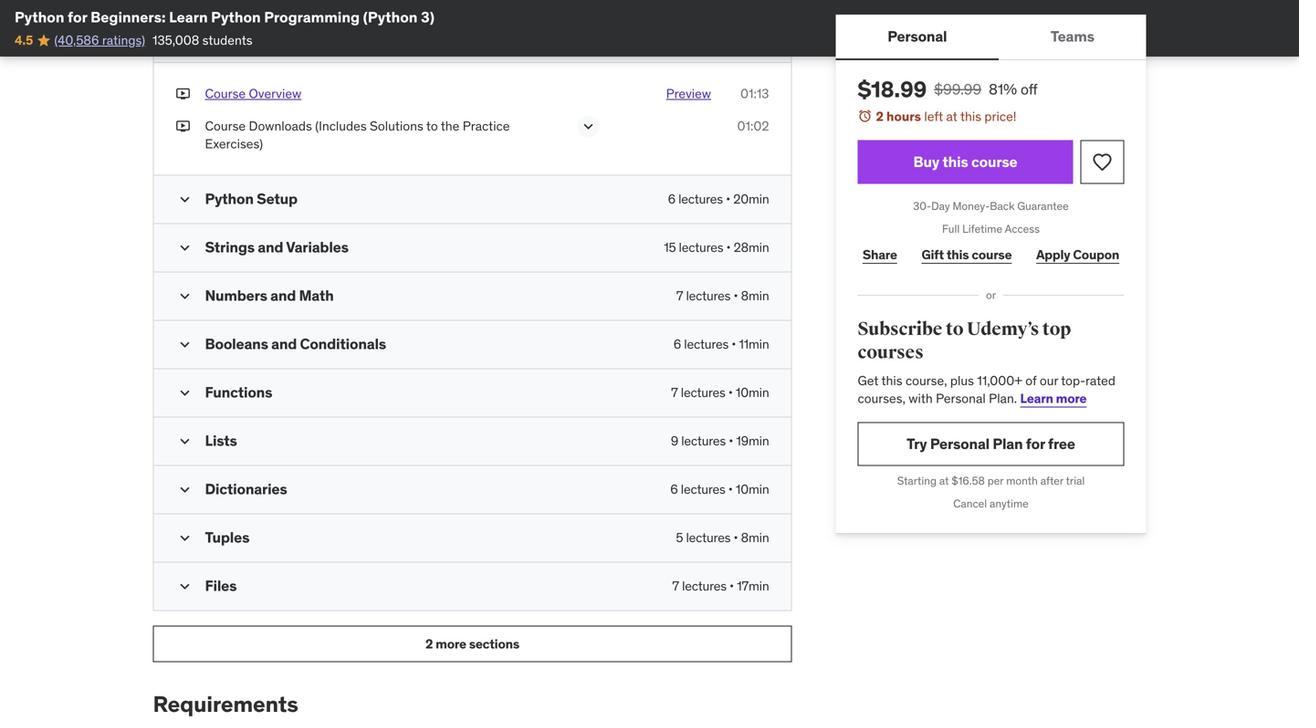 Task type: vqa. For each thing, say whether or not it's contained in the screenshot.
Basic for Basic Editing part 2
no



Task type: locate. For each thing, give the bounding box(es) containing it.
1 vertical spatial 6
[[674, 336, 681, 353]]

personal down plus
[[936, 390, 986, 407]]

8min up "11min"
[[741, 288, 769, 304]]

this right gift
[[947, 246, 969, 263]]

0 vertical spatial course
[[205, 28, 253, 47]]

0 vertical spatial learn
[[169, 8, 208, 26]]

personal up $18.99
[[888, 27, 947, 46]]

0 vertical spatial 2
[[876, 108, 884, 125]]

0 vertical spatial 8min
[[741, 288, 769, 304]]

2 right "alarm" image
[[876, 108, 884, 125]]

2 inside button
[[426, 636, 433, 652]]

2 left 'sections'
[[426, 636, 433, 652]]

full
[[943, 222, 960, 236]]

7 for functions
[[671, 385, 678, 401]]

python for setup
[[205, 190, 254, 208]]

0 vertical spatial personal
[[888, 27, 947, 46]]

course for gift this course
[[972, 246, 1012, 263]]

10min for dictionaries
[[736, 482, 769, 498]]

overview up exercises) on the left top
[[249, 85, 302, 102]]

10min
[[736, 385, 769, 401], [736, 482, 769, 498]]

3 small image from the top
[[176, 384, 194, 403]]

this for get
[[882, 372, 903, 389]]

• for python setup
[[726, 191, 731, 208]]

6 lectures • 10min
[[671, 482, 769, 498]]

4 small image from the top
[[176, 481, 194, 499]]

students
[[202, 32, 253, 48]]

subscribe
[[858, 318, 943, 341]]

at right left
[[947, 108, 958, 125]]

1 vertical spatial 10min
[[736, 482, 769, 498]]

10min down '19min'
[[736, 482, 769, 498]]

to left udemy's
[[946, 318, 964, 341]]

0 vertical spatial 6
[[668, 191, 676, 208]]

small image left python setup
[[176, 191, 194, 209]]

strings and variables
[[205, 238, 349, 257]]

downloads down (python
[[351, 28, 428, 47]]

• up 7 lectures • 17min
[[734, 530, 738, 546]]

free
[[1049, 435, 1076, 453]]

15 lectures • 28min
[[664, 239, 769, 256]]

lectures left 20min
[[679, 191, 723, 208]]

small image
[[176, 29, 194, 47], [176, 191, 194, 209], [176, 239, 194, 257], [176, 433, 194, 451], [176, 529, 194, 548]]

get
[[858, 372, 879, 389]]

$99.99
[[934, 80, 982, 99]]

course down lifetime
[[972, 246, 1012, 263]]

3 small image from the top
[[176, 239, 194, 257]]

more for 2
[[436, 636, 467, 652]]

0 horizontal spatial more
[[436, 636, 467, 652]]

course
[[205, 28, 253, 47], [205, 85, 246, 102], [205, 118, 246, 134]]

of
[[1026, 372, 1037, 389]]

lectures
[[679, 191, 723, 208], [679, 239, 724, 256], [686, 288, 731, 304], [684, 336, 729, 353], [681, 385, 726, 401], [682, 433, 726, 450], [681, 482, 726, 498], [686, 530, 731, 546], [682, 578, 727, 595]]

course inside dropdown button
[[205, 28, 253, 47]]

small image for functions
[[176, 384, 194, 403]]

small image left numbers
[[176, 287, 194, 306]]

course for buy this course
[[972, 153, 1018, 171]]

0 vertical spatial to
[[426, 118, 438, 134]]

at left $16.58
[[940, 474, 949, 488]]

gift
[[922, 246, 944, 263]]

5
[[676, 530, 683, 546]]

7 down 15 lectures • 28min
[[677, 288, 683, 304]]

the
[[441, 118, 460, 134]]

functions
[[205, 383, 272, 402]]

• up "5 lectures • 8min"
[[729, 482, 733, 498]]

1 horizontal spatial to
[[946, 318, 964, 341]]

0 horizontal spatial learn
[[169, 8, 208, 26]]

4 small image from the top
[[176, 433, 194, 451]]

left
[[925, 108, 944, 125]]

7
[[677, 288, 683, 304], [671, 385, 678, 401], [673, 578, 679, 595]]

0 vertical spatial downloads
[[351, 28, 428, 47]]

coupon
[[1074, 246, 1120, 263]]

booleans
[[205, 335, 268, 354]]

course overview button
[[205, 85, 302, 103]]

back
[[990, 199, 1015, 213]]

course inside course downloads (includes solutions to the practice exercises)
[[205, 118, 246, 134]]

small image
[[176, 287, 194, 306], [176, 336, 194, 354], [176, 384, 194, 403], [176, 481, 194, 499], [176, 578, 194, 596]]

gift this course
[[922, 246, 1012, 263]]

rated
[[1086, 372, 1116, 389]]

0 vertical spatial for
[[68, 8, 87, 26]]

and right strings
[[258, 238, 283, 257]]

2 course from the top
[[205, 85, 246, 102]]

5 small image from the top
[[176, 578, 194, 596]]

• for booleans and conditionals
[[732, 336, 736, 353]]

to inside course downloads (includes solutions to the practice exercises)
[[426, 118, 438, 134]]

and for variables
[[258, 238, 283, 257]]

lectures down 9 lectures • 19min
[[681, 482, 726, 498]]

7 down 5 on the bottom right
[[673, 578, 679, 595]]

1 8min from the top
[[741, 288, 769, 304]]

downloads inside course downloads (includes solutions to the practice exercises)
[[249, 118, 312, 134]]

course for course overview and downloads
[[205, 28, 253, 47]]

this for buy
[[943, 153, 969, 171]]

10min for functions
[[736, 385, 769, 401]]

1 vertical spatial overview
[[249, 85, 302, 102]]

small image left dictionaries
[[176, 481, 194, 499]]

personal up $16.58
[[931, 435, 990, 453]]

tab list containing personal
[[836, 15, 1147, 60]]

• for strings and variables
[[727, 239, 731, 256]]

0 horizontal spatial for
[[68, 8, 87, 26]]

1 vertical spatial more
[[436, 636, 467, 652]]

small image for numbers and math
[[176, 287, 194, 306]]

python up 4.5
[[15, 8, 64, 26]]

requirements
[[153, 691, 298, 719]]

2 small image from the top
[[176, 191, 194, 209]]

5 small image from the top
[[176, 529, 194, 548]]

• down '6 lectures • 11min'
[[729, 385, 733, 401]]

course up exercises) on the left top
[[205, 118, 246, 134]]

lectures right 15
[[679, 239, 724, 256]]

135,008 students
[[153, 32, 253, 48]]

1 vertical spatial 8min
[[741, 530, 769, 546]]

1 horizontal spatial learn
[[1021, 390, 1054, 407]]

1 horizontal spatial downloads
[[351, 28, 428, 47]]

gift this course link
[[917, 237, 1017, 273]]

• left 17min
[[730, 578, 734, 595]]

0 vertical spatial course
[[972, 153, 1018, 171]]

this
[[961, 108, 982, 125], [943, 153, 969, 171], [947, 246, 969, 263], [882, 372, 903, 389]]

10min up '19min'
[[736, 385, 769, 401]]

to left the
[[426, 118, 438, 134]]

lectures down 15 lectures • 28min
[[686, 288, 731, 304]]

python left setup
[[205, 190, 254, 208]]

tab list
[[836, 15, 1147, 60]]

0 vertical spatial overview
[[256, 28, 320, 47]]

6 down 9 at the right bottom
[[671, 482, 678, 498]]

1 vertical spatial downloads
[[249, 118, 312, 134]]

learn more link
[[1021, 390, 1087, 407]]

lectures for python setup
[[679, 191, 723, 208]]

0 horizontal spatial downloads
[[249, 118, 312, 134]]

lectures right 9 at the right bottom
[[682, 433, 726, 450]]

this inside get this course, plus 11,000+ of our top-rated courses, with personal plan.
[[882, 372, 903, 389]]

beginners:
[[91, 8, 166, 26]]

udemy's
[[967, 318, 1040, 341]]

small image left students
[[176, 29, 194, 47]]

0 vertical spatial 10min
[[736, 385, 769, 401]]

lectures left 17min
[[682, 578, 727, 595]]

small image left functions
[[176, 384, 194, 403]]

7 up 9 at the right bottom
[[671, 385, 678, 401]]

more down top-
[[1056, 390, 1087, 407]]

after
[[1041, 474, 1064, 488]]

6 for and
[[674, 336, 681, 353]]

small image for strings and variables
[[176, 239, 194, 257]]

teams
[[1051, 27, 1095, 46]]

personal
[[888, 27, 947, 46], [936, 390, 986, 407], [931, 435, 990, 453]]

2 for 2 hours left at this price!
[[876, 108, 884, 125]]

0 vertical spatial 7
[[677, 288, 683, 304]]

2 more sections
[[426, 636, 520, 652]]

• left 20min
[[726, 191, 731, 208]]

course right xsmall icon
[[205, 85, 246, 102]]

course down python for beginners: learn python programming (python 3) on the top left of page
[[205, 28, 253, 47]]

more left 'sections'
[[436, 636, 467, 652]]

1 vertical spatial at
[[940, 474, 949, 488]]

course overview
[[205, 85, 302, 102]]

and left math at left
[[270, 287, 296, 305]]

1 small image from the top
[[176, 287, 194, 306]]

small image left the tuples
[[176, 529, 194, 548]]

downloads down "course overview" button
[[249, 118, 312, 134]]

small image left lists
[[176, 433, 194, 451]]

1 vertical spatial learn
[[1021, 390, 1054, 407]]

0 horizontal spatial 2
[[426, 636, 433, 652]]

• left '19min'
[[729, 433, 734, 450]]

python for for
[[15, 8, 64, 26]]

per
[[988, 474, 1004, 488]]

4.5
[[15, 32, 33, 48]]

more
[[1056, 390, 1087, 407], [436, 636, 467, 652]]

2 small image from the top
[[176, 336, 194, 354]]

lectures left "11min"
[[684, 336, 729, 353]]

for up (40,586
[[68, 8, 87, 26]]

overview inside "course overview" button
[[249, 85, 302, 102]]

overview inside course overview and downloads dropdown button
[[256, 28, 320, 47]]

guarantee
[[1018, 199, 1069, 213]]

buy this course
[[914, 153, 1018, 171]]

lectures up 9 lectures • 19min
[[681, 385, 726, 401]]

• left 28min
[[727, 239, 731, 256]]

lectures for files
[[682, 578, 727, 595]]

6 up 15
[[668, 191, 676, 208]]

2 hours left at this price!
[[876, 108, 1017, 125]]

8min up 17min
[[741, 530, 769, 546]]

personal inside get this course, plus 11,000+ of our top-rated courses, with personal plan.
[[936, 390, 986, 407]]

1 horizontal spatial more
[[1056, 390, 1087, 407]]

this up courses,
[[882, 372, 903, 389]]

2 8min from the top
[[741, 530, 769, 546]]

apply coupon
[[1037, 246, 1120, 263]]

course inside button
[[205, 85, 246, 102]]

2 vertical spatial course
[[205, 118, 246, 134]]

numbers and math
[[205, 287, 334, 305]]

2 10min from the top
[[736, 482, 769, 498]]

and for conditionals
[[271, 335, 297, 354]]

try personal plan for free
[[907, 435, 1076, 453]]

course up "back"
[[972, 153, 1018, 171]]

plus
[[951, 372, 975, 389]]

2
[[876, 108, 884, 125], [426, 636, 433, 652]]

try
[[907, 435, 927, 453]]

strings
[[205, 238, 255, 257]]

• left "11min"
[[732, 336, 736, 353]]

6 up 7 lectures • 10min
[[674, 336, 681, 353]]

small image left files
[[176, 578, 194, 596]]

conditionals
[[300, 335, 386, 354]]

variables
[[286, 238, 349, 257]]

overview for course overview
[[249, 85, 302, 102]]

3 course from the top
[[205, 118, 246, 134]]

1 vertical spatial personal
[[936, 390, 986, 407]]

course inside button
[[972, 153, 1018, 171]]

8min for tuples
[[741, 530, 769, 546]]

python up students
[[211, 8, 261, 26]]

overview down the programming
[[256, 28, 320, 47]]

exercises)
[[205, 136, 263, 152]]

• for dictionaries
[[729, 482, 733, 498]]

1 vertical spatial 7
[[671, 385, 678, 401]]

1 vertical spatial course
[[972, 246, 1012, 263]]

1 vertical spatial 2
[[426, 636, 433, 652]]

get this course, plus 11,000+ of our top-rated courses, with personal plan.
[[858, 372, 1116, 407]]

and down the programming
[[323, 28, 348, 47]]

and right the booleans
[[271, 335, 297, 354]]

top-
[[1062, 372, 1086, 389]]

1 vertical spatial course
[[205, 85, 246, 102]]

0 horizontal spatial to
[[426, 118, 438, 134]]

9 lectures • 19min
[[671, 433, 769, 450]]

1 10min from the top
[[736, 385, 769, 401]]

course for course overview
[[205, 85, 246, 102]]

3)
[[421, 8, 435, 26]]

for left free
[[1026, 435, 1045, 453]]

2 vertical spatial 7
[[673, 578, 679, 595]]

1 horizontal spatial for
[[1026, 435, 1045, 453]]

• up '6 lectures • 11min'
[[734, 288, 738, 304]]

lectures for strings and variables
[[679, 239, 724, 256]]

this left price!
[[961, 108, 982, 125]]

and
[[323, 28, 348, 47], [258, 238, 283, 257], [270, 287, 296, 305], [271, 335, 297, 354]]

small image for lists
[[176, 433, 194, 451]]

0 vertical spatial more
[[1056, 390, 1087, 407]]

1 horizontal spatial 2
[[876, 108, 884, 125]]

15
[[664, 239, 676, 256]]

for
[[68, 8, 87, 26], [1026, 435, 1045, 453]]

lectures right 5 on the bottom right
[[686, 530, 731, 546]]

1 small image from the top
[[176, 29, 194, 47]]

this right "buy"
[[943, 153, 969, 171]]

7 lectures • 8min
[[677, 288, 769, 304]]

01:13
[[741, 85, 769, 102]]

solutions
[[370, 118, 424, 134]]

wishlist image
[[1092, 151, 1114, 173]]

2 for 2 more sections
[[426, 636, 433, 652]]

small image left the booleans
[[176, 336, 194, 354]]

7 for files
[[673, 578, 679, 595]]

2 vertical spatial 6
[[671, 482, 678, 498]]

more inside button
[[436, 636, 467, 652]]

1 vertical spatial to
[[946, 318, 964, 341]]

6
[[668, 191, 676, 208], [674, 336, 681, 353], [671, 482, 678, 498]]

to
[[426, 118, 438, 134], [946, 318, 964, 341]]

lectures for dictionaries
[[681, 482, 726, 498]]

6 lectures • 11min
[[674, 336, 769, 353]]

to inside subscribe to udemy's top courses
[[946, 318, 964, 341]]

learn up 135,008
[[169, 8, 208, 26]]

dictionaries
[[205, 480, 287, 499]]

1 course from the top
[[205, 28, 253, 47]]

small image left strings
[[176, 239, 194, 257]]

this inside button
[[943, 153, 969, 171]]

learn down of
[[1021, 390, 1054, 407]]

and inside dropdown button
[[323, 28, 348, 47]]

• for files
[[730, 578, 734, 595]]



Task type: describe. For each thing, give the bounding box(es) containing it.
28min
[[734, 239, 769, 256]]

small image for booleans and conditionals
[[176, 336, 194, 354]]

20min
[[734, 191, 769, 208]]

show lecture description image
[[580, 117, 598, 136]]

9
[[671, 433, 679, 450]]

ratings)
[[102, 32, 145, 48]]

7 lectures • 17min
[[673, 578, 769, 595]]

starting
[[898, 474, 937, 488]]

or
[[986, 288, 996, 302]]

and for math
[[270, 287, 296, 305]]

lectures for lists
[[682, 433, 726, 450]]

sections
[[469, 636, 520, 652]]

course downloads (includes solutions to the practice exercises)
[[205, 118, 510, 152]]

money-
[[953, 199, 990, 213]]

(40,586
[[54, 32, 99, 48]]

buy
[[914, 153, 940, 171]]

learn more
[[1021, 390, 1087, 407]]

11,000+
[[978, 372, 1023, 389]]

try personal plan for free link
[[858, 422, 1125, 466]]

starting at $16.58 per month after trial cancel anytime
[[898, 474, 1085, 511]]

xsmall image
[[176, 117, 190, 135]]

buy this course button
[[858, 140, 1074, 184]]

share
[[863, 246, 898, 263]]

course overview and downloads
[[205, 28, 428, 47]]

11min
[[739, 336, 769, 353]]

$18.99 $99.99 81% off
[[858, 76, 1038, 103]]

19min
[[736, 433, 769, 450]]

apply
[[1037, 246, 1071, 263]]

course,
[[906, 372, 948, 389]]

lifetime
[[963, 222, 1003, 236]]

$18.99
[[858, 76, 927, 103]]

small image for tuples
[[176, 529, 194, 548]]

81%
[[989, 80, 1018, 99]]

python setup
[[205, 190, 298, 208]]

(40,586 ratings)
[[54, 32, 145, 48]]

small image for files
[[176, 578, 194, 596]]

lectures for booleans and conditionals
[[684, 336, 729, 353]]

tuples
[[205, 529, 250, 547]]

• for lists
[[729, 433, 734, 450]]

this for gift
[[947, 246, 969, 263]]

small image for dictionaries
[[176, 481, 194, 499]]

top
[[1043, 318, 1072, 341]]

price!
[[985, 108, 1017, 125]]

booleans and conditionals
[[205, 335, 386, 354]]

8min for numbers and math
[[741, 288, 769, 304]]

17min
[[737, 578, 769, 595]]

lectures for functions
[[681, 385, 726, 401]]

• for tuples
[[734, 530, 738, 546]]

personal inside button
[[888, 27, 947, 46]]

(python
[[363, 8, 418, 26]]

more for learn
[[1056, 390, 1087, 407]]

at inside starting at $16.58 per month after trial cancel anytime
[[940, 474, 949, 488]]

lectures for numbers and math
[[686, 288, 731, 304]]

setup
[[257, 190, 298, 208]]

• for functions
[[729, 385, 733, 401]]

with
[[909, 390, 933, 407]]

downloads inside dropdown button
[[351, 28, 428, 47]]

teams button
[[999, 15, 1147, 58]]

1 vertical spatial for
[[1026, 435, 1045, 453]]

course for course downloads (includes solutions to the practice exercises)
[[205, 118, 246, 134]]

xsmall image
[[176, 85, 190, 103]]

python for beginners: learn python programming (python 3)
[[15, 8, 435, 26]]

5 lectures • 8min
[[676, 530, 769, 546]]

math
[[299, 287, 334, 305]]

7 lectures • 10min
[[671, 385, 769, 401]]

programming
[[264, 8, 360, 26]]

(includes
[[315, 118, 367, 134]]

access
[[1005, 222, 1040, 236]]

135,008
[[153, 32, 199, 48]]

6 lectures • 20min
[[668, 191, 769, 208]]

6 for setup
[[668, 191, 676, 208]]

small image for python setup
[[176, 191, 194, 209]]

7 for numbers and math
[[677, 288, 683, 304]]

alarm image
[[858, 109, 873, 123]]

2 more sections button
[[153, 626, 792, 663]]

plan
[[993, 435, 1023, 453]]

off
[[1021, 80, 1038, 99]]

2 vertical spatial personal
[[931, 435, 990, 453]]

personal button
[[836, 15, 999, 58]]

30-
[[914, 199, 932, 213]]

trial
[[1066, 474, 1085, 488]]

our
[[1040, 372, 1059, 389]]

numbers
[[205, 287, 267, 305]]

cancel
[[954, 497, 987, 511]]

subscribe to udemy's top courses
[[858, 318, 1072, 364]]

lectures for tuples
[[686, 530, 731, 546]]

hours
[[887, 108, 922, 125]]

overview for course overview and downloads
[[256, 28, 320, 47]]

$16.58
[[952, 474, 985, 488]]

0 vertical spatial at
[[947, 108, 958, 125]]

lists
[[205, 432, 237, 450]]

• for numbers and math
[[734, 288, 738, 304]]



